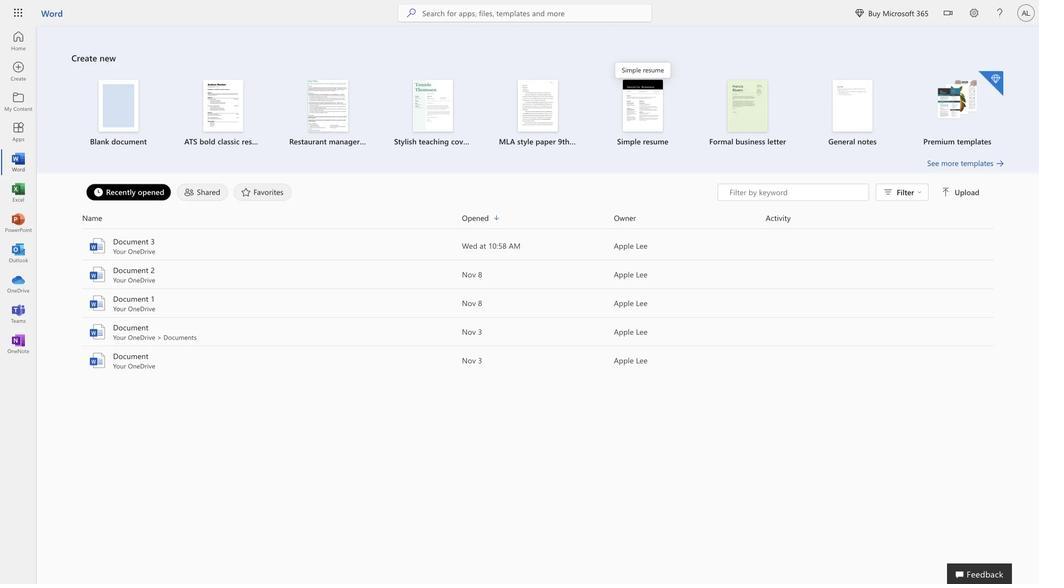 Task type: vqa. For each thing, say whether or not it's contained in the screenshot.


Task type: describe. For each thing, give the bounding box(es) containing it.
list inside create new main content
[[71, 70, 1005, 158]]

restaurant
[[289, 136, 327, 146]]

onedrive image
[[13, 278, 24, 289]]

wed
[[462, 241, 478, 251]]

formal business letter
[[710, 136, 787, 146]]

lee for document 1 your onedrive
[[636, 298, 648, 308]]

document for document 2 your onedrive
[[113, 265, 149, 275]]

filter
[[897, 187, 915, 197]]

lee for document your onedrive
[[636, 356, 648, 366]]

apple for document 2 your onedrive
[[614, 270, 634, 280]]

see
[[928, 158, 940, 168]]

1
[[151, 294, 155, 304]]

activity, column 4 of 4 column header
[[766, 212, 994, 224]]

shared
[[197, 187, 220, 197]]

recently opened tab
[[83, 184, 174, 201]]

recently opened
[[106, 187, 164, 197]]

>
[[157, 333, 162, 342]]

apple lee for document 3 your onedrive
[[614, 241, 648, 251]]

word image for document 2
[[89, 266, 106, 283]]

premium templates
[[924, 136, 992, 146]]

stylish teaching cover letter element
[[387, 80, 491, 147]]

name document 1 cell
[[82, 294, 462, 313]]

lee for document your onedrive > documents
[[636, 327, 648, 337]]

simple resume tooltip
[[616, 63, 671, 78]]

apple for document 3 your onedrive
[[614, 241, 634, 251]]

1 letter from the left
[[473, 136, 491, 146]]

ats bold classic resume element
[[177, 80, 269, 147]]

templates inside button
[[961, 158, 994, 168]]

general
[[829, 136, 856, 146]]

apple for document 1 your onedrive
[[614, 298, 634, 308]]

create image
[[13, 66, 24, 77]]

recently opened element
[[86, 184, 172, 201]]

displaying 5 out of 8 files. status
[[718, 184, 982, 201]]

apple lee for document your onedrive
[[614, 356, 648, 366]]

premium templates element
[[912, 71, 1004, 147]]

wed at 10:58 am
[[462, 241, 521, 251]]

buy
[[869, 8, 881, 18]]

style
[[518, 136, 534, 146]]

ats bold classic resume
[[184, 136, 268, 146]]

0 vertical spatial word image
[[13, 157, 24, 168]]

onedrive for 2
[[128, 276, 155, 285]]

word image for document
[[89, 324, 106, 341]]

2
[[151, 265, 155, 275]]

powerpoint image
[[13, 218, 24, 229]]

formal business letter image
[[728, 80, 768, 132]]

apps image
[[13, 127, 24, 138]]

simple inside 'list'
[[617, 136, 641, 146]]

blank document element
[[73, 80, 165, 147]]

your inside document your onedrive
[[113, 362, 126, 371]]

see more templates button
[[928, 158, 1005, 169]]

your for document 3
[[113, 247, 126, 256]]

templates inside 'element'
[[958, 136, 992, 146]]

2 letter from the left
[[768, 136, 787, 146]]

2 name document cell from the top
[[82, 351, 462, 371]]

onedrive for 1
[[128, 305, 155, 313]]

 buy microsoft 365
[[856, 8, 929, 18]]

 button
[[936, 0, 962, 28]]

shared tab
[[174, 184, 231, 201]]

formal
[[710, 136, 734, 146]]

mla style paper 9th edition element
[[492, 80, 597, 147]]

word banner
[[0, 0, 1040, 28]]

name document 2 cell
[[82, 265, 462, 285]]

al button
[[1014, 0, 1040, 26]]

document
[[111, 136, 147, 146]]

excel image
[[13, 187, 24, 198]]

3 inside document 3 your onedrive
[[151, 237, 155, 247]]

simple resume inside create new main content
[[617, 136, 669, 146]]

documents
[[164, 333, 197, 342]]

document 1 your onedrive
[[113, 294, 155, 313]]

name document 3 cell
[[82, 236, 462, 256]]

at
[[480, 241, 486, 251]]

nov for document 2 your onedrive
[[462, 270, 476, 280]]

nov 3 for document your onedrive
[[462, 356, 483, 366]]

microsoft
[[883, 8, 915, 18]]

teams image
[[13, 309, 24, 319]]

restaurant manager resume
[[289, 136, 388, 146]]

mla
[[499, 136, 515, 146]]

lee for document 3 your onedrive
[[636, 241, 648, 251]]

onenote image
[[13, 339, 24, 350]]

your inside document your onedrive > documents
[[113, 333, 126, 342]]

teaching
[[419, 136, 449, 146]]

apple for document your onedrive > documents
[[614, 327, 634, 337]]

favorites tab
[[231, 184, 295, 201]]

nov 8 for document 2
[[462, 270, 483, 280]]

stylish teaching cover letter
[[394, 136, 491, 146]]

simple resume inside tooltip
[[622, 66, 664, 74]]

3 for document your onedrive > documents
[[478, 327, 483, 337]]

blank
[[90, 136, 109, 146]]

10:58
[[489, 241, 507, 251]]

apple for document your onedrive
[[614, 356, 634, 366]]

simple resume image
[[623, 80, 663, 132]]

8 for 1
[[478, 298, 483, 308]]

ats
[[184, 136, 198, 146]]



Task type: locate. For each thing, give the bounding box(es) containing it.
document down document your onedrive > documents
[[113, 351, 149, 361]]

activity
[[766, 213, 791, 223]]

None search field
[[399, 4, 652, 22]]

document for document your onedrive > documents
[[113, 323, 149, 333]]

premium templates image
[[938, 80, 978, 120]]

see more templates
[[928, 158, 994, 168]]

al
[[1022, 9, 1031, 17]]

1 vertical spatial 8
[[478, 298, 483, 308]]

word image
[[89, 237, 106, 255], [89, 295, 106, 312], [89, 324, 106, 341]]

document down document 1 your onedrive
[[113, 323, 149, 333]]

onedrive inside document 1 your onedrive
[[128, 305, 155, 313]]

my content image
[[13, 96, 24, 107]]

word image for document
[[89, 352, 106, 370]]

edition
[[572, 136, 597, 146]]

upload
[[955, 187, 980, 197]]

simple inside tooltip
[[622, 66, 642, 74]]

onedrive inside document your onedrive
[[128, 362, 155, 371]]

outlook image
[[13, 248, 24, 259]]

onedrive down 1
[[128, 305, 155, 313]]

onedrive inside document your onedrive > documents
[[128, 333, 155, 342]]

1 nov 3 from the top
[[462, 327, 483, 337]]

1 nov from the top
[[462, 270, 476, 280]]

2 apple from the top
[[614, 270, 634, 280]]

feedback
[[967, 569, 1004, 580]]

list
[[71, 70, 1005, 158]]

2 document from the top
[[113, 265, 149, 275]]

2 nov from the top
[[462, 298, 476, 308]]

4 onedrive from the top
[[128, 333, 155, 342]]

classic
[[218, 136, 240, 146]]

1 onedrive from the top
[[128, 247, 155, 256]]

1 vertical spatial word image
[[89, 266, 106, 283]]

document your onedrive > documents
[[113, 323, 197, 342]]

3 apple lee from the top
[[614, 298, 648, 308]]

onedrive left >
[[128, 333, 155, 342]]

list containing blank document
[[71, 70, 1005, 158]]

5 lee from the top
[[636, 356, 648, 366]]

0 vertical spatial templates
[[958, 136, 992, 146]]

letter
[[473, 136, 491, 146], [768, 136, 787, 146]]

paper
[[536, 136, 556, 146]]

recently
[[106, 187, 136, 197]]

onedrive
[[128, 247, 155, 256], [128, 276, 155, 285], [128, 305, 155, 313], [128, 333, 155, 342], [128, 362, 155, 371]]

your inside document 3 your onedrive
[[113, 247, 126, 256]]

0 vertical spatial simple resume
[[622, 66, 664, 74]]

document left 1
[[113, 294, 149, 304]]

simple resume element
[[597, 80, 689, 147]]


[[942, 188, 951, 197]]

your
[[113, 247, 126, 256], [113, 276, 126, 285], [113, 305, 126, 313], [113, 333, 126, 342], [113, 362, 126, 371]]

document inside document your onedrive > documents
[[113, 323, 149, 333]]

1 vertical spatial simple resume
[[617, 136, 669, 146]]

your up document your onedrive
[[113, 333, 126, 342]]

2 8 from the top
[[478, 298, 483, 308]]

name
[[82, 213, 102, 223]]

create new
[[71, 52, 116, 64]]

blank document
[[90, 136, 147, 146]]

1 vertical spatial nov 3
[[462, 356, 483, 366]]

1 vertical spatial simple
[[617, 136, 641, 146]]

document left 2
[[113, 265, 149, 275]]

word image inside name document cell
[[89, 352, 106, 370]]

lee
[[636, 241, 648, 251], [636, 270, 648, 280], [636, 298, 648, 308], [636, 327, 648, 337], [636, 356, 648, 366]]

your up document 1 your onedrive
[[113, 276, 126, 285]]

word image left document your onedrive
[[89, 352, 106, 370]]

document for document 3 your onedrive
[[113, 237, 149, 247]]

favorites element
[[234, 184, 292, 201]]

formal business letter element
[[702, 80, 794, 147]]

nov
[[462, 270, 476, 280], [462, 298, 476, 308], [462, 327, 476, 337], [462, 356, 476, 366]]

general notes
[[829, 136, 877, 146]]

1 vertical spatial word image
[[89, 295, 106, 312]]

1 document from the top
[[113, 237, 149, 247]]

document
[[113, 237, 149, 247], [113, 265, 149, 275], [113, 294, 149, 304], [113, 323, 149, 333], [113, 351, 149, 361]]

1 vertical spatial 3
[[478, 327, 483, 337]]

1 word image from the top
[[89, 237, 106, 255]]

your inside document 1 your onedrive
[[113, 305, 126, 313]]

3
[[151, 237, 155, 247], [478, 327, 483, 337], [478, 356, 483, 366]]

document inside document 1 your onedrive
[[113, 294, 149, 304]]

document inside document 3 your onedrive
[[113, 237, 149, 247]]

2 nov 8 from the top
[[462, 298, 483, 308]]

navigation
[[0, 26, 37, 360]]

tab list inside create new main content
[[83, 184, 718, 201]]

2 vertical spatial 3
[[478, 356, 483, 366]]

365
[[917, 8, 929, 18]]

2 nov 3 from the top
[[462, 356, 483, 366]]

1 nov 8 from the top
[[462, 270, 483, 280]]

0 horizontal spatial letter
[[473, 136, 491, 146]]

more
[[942, 158, 959, 168]]

3 apple from the top
[[614, 298, 634, 308]]

favorites
[[254, 187, 284, 197]]

simple
[[622, 66, 642, 74], [617, 136, 641, 146]]

onedrive inside document 3 your onedrive
[[128, 247, 155, 256]]

lee for document 2 your onedrive
[[636, 270, 648, 280]]

apple lee for document 2 your onedrive
[[614, 270, 648, 280]]

opened button
[[462, 212, 614, 224]]

your inside 'document 2 your onedrive'
[[113, 276, 126, 285]]

word image
[[13, 157, 24, 168], [89, 266, 106, 283], [89, 352, 106, 370]]

letter right business
[[768, 136, 787, 146]]

resume right manager
[[362, 136, 388, 146]]

none search field inside word banner
[[399, 4, 652, 22]]

1 8 from the top
[[478, 270, 483, 280]]

simple resume up simple resume image
[[622, 66, 664, 74]]

word image down apps image at the left of page
[[13, 157, 24, 168]]

onedrive down document your onedrive > documents
[[128, 362, 155, 371]]

row containing name
[[82, 212, 994, 229]]

simple resume down simple resume image
[[617, 136, 669, 146]]

general notes element
[[807, 80, 899, 147]]

your for document 2
[[113, 276, 126, 285]]

row inside create new main content
[[82, 212, 994, 229]]

premium templates diamond image
[[979, 71, 1004, 96]]

4 lee from the top
[[636, 327, 648, 337]]

new
[[100, 52, 116, 64]]

apple lee for document your onedrive > documents
[[614, 327, 648, 337]]

your for document 1
[[113, 305, 126, 313]]

document for document 1 your onedrive
[[113, 294, 149, 304]]

2 lee from the top
[[636, 270, 648, 280]]

onedrive down 2
[[128, 276, 155, 285]]

0 vertical spatial 8
[[478, 270, 483, 280]]

row
[[82, 212, 994, 229]]

 upload
[[942, 187, 980, 197]]

3 nov from the top
[[462, 327, 476, 337]]

1 name document cell from the top
[[82, 322, 462, 342]]

mla style paper 9th edition image
[[518, 80, 558, 132]]

Filter by keyword text field
[[729, 187, 864, 198]]

0 vertical spatial nov 3
[[462, 327, 483, 337]]

2 your from the top
[[113, 276, 126, 285]]

templates
[[958, 136, 992, 146], [961, 158, 994, 168]]

owner
[[614, 213, 636, 223]]

5 apple from the top
[[614, 356, 634, 366]]

3 your from the top
[[113, 305, 126, 313]]

notes
[[858, 136, 877, 146]]

0 vertical spatial word image
[[89, 237, 106, 255]]

stylish teaching cover letter image
[[413, 80, 453, 132]]

your down 'document 2 your onedrive'
[[113, 305, 126, 313]]

shared element
[[177, 184, 228, 201]]

3 onedrive from the top
[[128, 305, 155, 313]]

restaurant manager resume image
[[308, 80, 348, 132]]

nov for document 1 your onedrive
[[462, 298, 476, 308]]

3 document from the top
[[113, 294, 149, 304]]

simple resume
[[622, 66, 664, 74], [617, 136, 669, 146]]

your down document your onedrive > documents
[[113, 362, 126, 371]]

8 for 2
[[478, 270, 483, 280]]

4 document from the top
[[113, 323, 149, 333]]

4 your from the top
[[113, 333, 126, 342]]

name button
[[82, 212, 462, 224]]

onedrive for 3
[[128, 247, 155, 256]]

onedrive inside 'document 2 your onedrive'
[[128, 276, 155, 285]]

3 for document your onedrive
[[478, 356, 483, 366]]

3 word image from the top
[[89, 324, 106, 341]]

manager
[[329, 136, 360, 146]]

2 word image from the top
[[89, 295, 106, 312]]

templates right "more"
[[961, 158, 994, 168]]

2 onedrive from the top
[[128, 276, 155, 285]]

bold
[[200, 136, 216, 146]]

apple lee
[[614, 241, 648, 251], [614, 270, 648, 280], [614, 298, 648, 308], [614, 327, 648, 337], [614, 356, 648, 366]]

mla style paper 9th edition
[[499, 136, 597, 146]]

5 onedrive from the top
[[128, 362, 155, 371]]

your up 'document 2 your onedrive'
[[113, 247, 126, 256]]

0 vertical spatial 3
[[151, 237, 155, 247]]

word image inside 'name document 2' cell
[[89, 266, 106, 283]]

1 apple from the top
[[614, 241, 634, 251]]

word image for document 1
[[89, 295, 106, 312]]

stylish
[[394, 136, 417, 146]]

ats bold classic resume image
[[203, 80, 244, 132]]

word image for document 3
[[89, 237, 106, 255]]

document for document your onedrive
[[113, 351, 149, 361]]


[[856, 9, 864, 17]]

opened
[[138, 187, 164, 197]]

document inside document your onedrive
[[113, 351, 149, 361]]


[[944, 9, 953, 17]]

tab list containing recently opened
[[83, 184, 718, 201]]

2 vertical spatial word image
[[89, 352, 106, 370]]

owner button
[[614, 212, 766, 224]]

filter 
[[897, 187, 922, 197]]

document 2 your onedrive
[[113, 265, 155, 285]]

resume
[[643, 66, 664, 74], [242, 136, 268, 146], [362, 136, 388, 146], [643, 136, 669, 146]]

simple down simple resume image
[[617, 136, 641, 146]]

2 vertical spatial word image
[[89, 324, 106, 341]]

word image left 'document 2 your onedrive'
[[89, 266, 106, 283]]

nov 8
[[462, 270, 483, 280], [462, 298, 483, 308]]

word
[[41, 7, 63, 19]]

1 your from the top
[[113, 247, 126, 256]]

letter right cover on the top left of the page
[[473, 136, 491, 146]]

resume inside tooltip
[[643, 66, 664, 74]]

word image inside the name document 1 cell
[[89, 295, 106, 312]]

4 apple lee from the top
[[614, 327, 648, 337]]

am
[[509, 241, 521, 251]]

nov 3
[[462, 327, 483, 337], [462, 356, 483, 366]]

1 vertical spatial templates
[[961, 158, 994, 168]]

premium
[[924, 136, 955, 146]]

resume right "classic" on the top
[[242, 136, 268, 146]]

word image inside name document 3 cell
[[89, 237, 106, 255]]


[[918, 190, 922, 195]]

nov 3 for document your onedrive > documents
[[462, 327, 483, 337]]

5 document from the top
[[113, 351, 149, 361]]

nov for document your onedrive > documents
[[462, 327, 476, 337]]

5 apple lee from the top
[[614, 356, 648, 366]]

tab list
[[83, 184, 718, 201]]

5 your from the top
[[113, 362, 126, 371]]

cover
[[451, 136, 470, 146]]

document 3 your onedrive
[[113, 237, 155, 256]]

0 vertical spatial simple
[[622, 66, 642, 74]]

document up 'document 2 your onedrive'
[[113, 237, 149, 247]]

0 vertical spatial nov 8
[[462, 270, 483, 280]]

templates up see more templates button
[[958, 136, 992, 146]]

4 nov from the top
[[462, 356, 476, 366]]

1 lee from the top
[[636, 241, 648, 251]]

document inside 'document 2 your onedrive'
[[113, 265, 149, 275]]

nov 8 for document 1
[[462, 298, 483, 308]]

feedback button
[[948, 564, 1013, 585]]

simple up simple resume image
[[622, 66, 642, 74]]

opened
[[462, 213, 489, 223]]

Search box. Suggestions appear as you type. search field
[[422, 4, 652, 22]]

9th
[[558, 136, 570, 146]]

apple lee for document 1 your onedrive
[[614, 298, 648, 308]]

general notes image
[[833, 80, 873, 132]]

restaurant manager resume element
[[282, 80, 388, 147]]

create new main content
[[37, 26, 1040, 376]]

1 vertical spatial name document cell
[[82, 351, 462, 371]]

document your onedrive
[[113, 351, 155, 371]]

3 lee from the top
[[636, 298, 648, 308]]

1 vertical spatial nov 8
[[462, 298, 483, 308]]

apple
[[614, 241, 634, 251], [614, 270, 634, 280], [614, 298, 634, 308], [614, 327, 634, 337], [614, 356, 634, 366]]

8
[[478, 270, 483, 280], [478, 298, 483, 308]]

4 apple from the top
[[614, 327, 634, 337]]

name document cell
[[82, 322, 462, 342], [82, 351, 462, 371]]

onedrive up 2
[[128, 247, 155, 256]]

0 vertical spatial name document cell
[[82, 322, 462, 342]]

resume down simple resume image
[[643, 136, 669, 146]]

nov for document your onedrive
[[462, 356, 476, 366]]

home image
[[13, 36, 24, 47]]

2 apple lee from the top
[[614, 270, 648, 280]]

business
[[736, 136, 766, 146]]

resume up simple resume image
[[643, 66, 664, 74]]

1 apple lee from the top
[[614, 241, 648, 251]]

1 horizontal spatial letter
[[768, 136, 787, 146]]

create
[[71, 52, 97, 64]]



